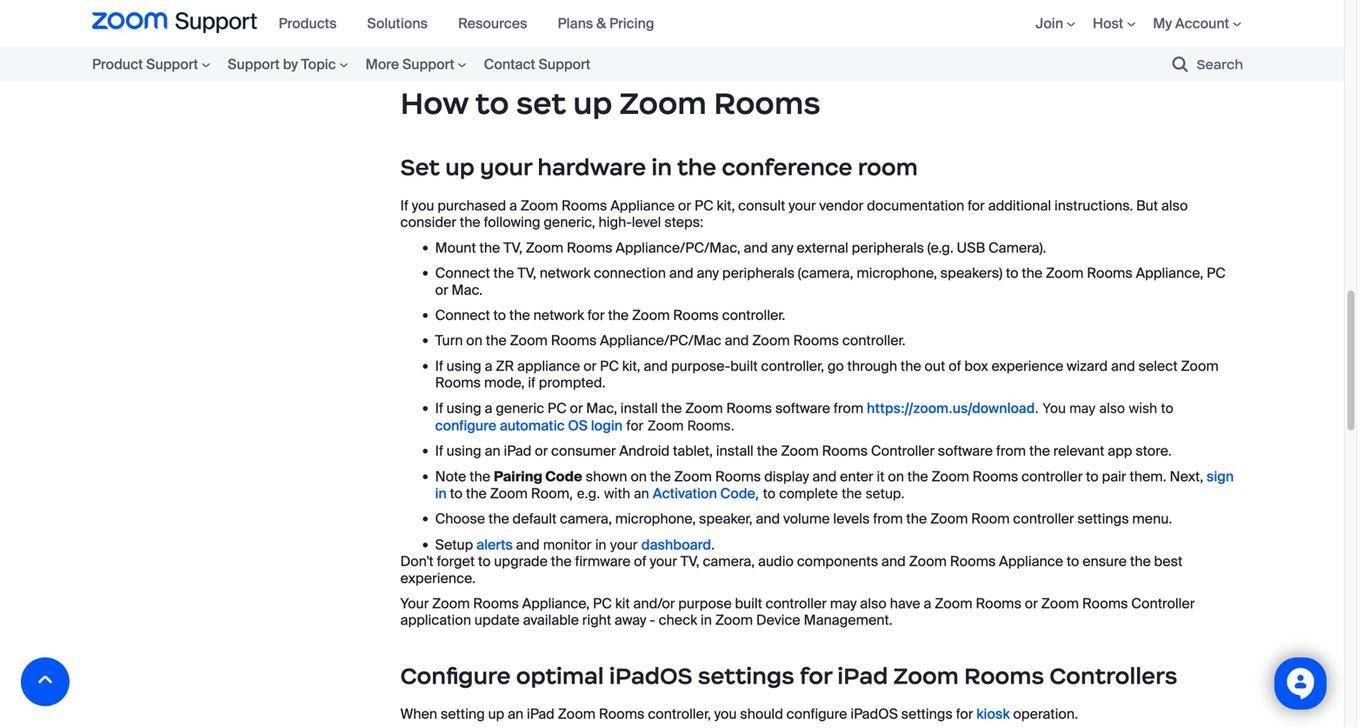 Task type: vqa. For each thing, say whether or not it's contained in the screenshot.
the bottommost TV,
yes



Task type: locate. For each thing, give the bounding box(es) containing it.
if
[[401, 197, 409, 215], [435, 357, 444, 375], [435, 399, 444, 418], [435, 442, 444, 460]]

built up 'rooms.'
[[731, 357, 758, 375]]

0 vertical spatial ipados
[[610, 662, 693, 690]]

up
[[573, 84, 613, 122], [445, 153, 475, 182], [488, 705, 505, 723]]

0 horizontal spatial camera,
[[560, 510, 612, 528]]

network down generic,
[[540, 264, 591, 282]]

menu bar containing product support
[[92, 47, 652, 82]]

appliance, inside the don't forget to upgrade the firmware of your tv, camera, audio components and zoom rooms appliance to ensure the best experience. your zoom rooms appliance, pc kit and/or purpose built controller may also have a zoom rooms or zoom rooms controller application update available right away - check in zoom device management.
[[522, 595, 590, 613]]

controller inside the mount the tv, zoom rooms appliance/pc/mac, and any external peripherals (e.g. usb camera). connect the tv, network connection and any peripherals (camera, microphone, speakers) to the zoom rooms appliance, pc or mac. connect to the network for the zoom rooms controller. turn on the zoom rooms appliance/pc/mac and zoom rooms controller. if using a zr appliance or pc kit, and purpose-built controller, go through the out of box experience wizard and select zoom rooms mode, if prompted. if using a generic pc or mac, install the zoom rooms software from https://zoom.us/download . you may also wish to configure automatic os login for zoom rooms. if using an ipad or consumer android tablet, install the zoom rooms controller software from the relevant app store.
[[872, 442, 935, 460]]

0 vertical spatial built
[[731, 357, 758, 375]]

purpose-
[[672, 357, 731, 375]]

settings up 'ensure'
[[1078, 510, 1130, 528]]

office
[[586, 34, 625, 53]]

for inside add your google or microsoft calendar system for integration with zoom rooms: google calendar , office 365 , exchange 2016/13 , exchange 2010 and exchange 2007.
[[735, 9, 752, 27]]

google down the resources
[[470, 34, 517, 53]]

0 vertical spatial using
[[447, 357, 482, 375]]

pc inside 'if you purchased a zoom rooms appliance or pc kit, consult your vendor documentation for additional instructions. but also consider the following generic, high-level steps:'
[[695, 197, 714, 215]]

appliance, down upgrade
[[522, 595, 590, 613]]

controller, left go at the right
[[761, 357, 825, 375]]

rooms.
[[688, 417, 735, 434]]

office 365 link
[[586, 34, 654, 53]]

0 vertical spatial network
[[540, 264, 591, 282]]

update
[[475, 611, 520, 630]]

2 vertical spatial tv,
[[681, 552, 700, 571]]

to inside the to the zoom room , e.g. with an activation code , to complete the setup.
[[763, 485, 776, 501]]

2 exchange from the left
[[784, 34, 848, 53]]

1 vertical spatial any
[[697, 264, 719, 282]]

2 vertical spatial from
[[874, 510, 903, 528]]

a
[[510, 197, 517, 215], [485, 357, 493, 375], [485, 399, 493, 418], [924, 595, 932, 613]]

support by topic link
[[219, 53, 357, 76]]

1 horizontal spatial appliance,
[[1137, 264, 1204, 282]]

0 horizontal spatial microphone,
[[616, 510, 696, 528]]

an
[[485, 442, 501, 460], [634, 485, 650, 501], [508, 705, 524, 723]]

1 vertical spatial an
[[634, 485, 650, 501]]

2 using from the top
[[447, 399, 482, 418]]

account
[[1176, 14, 1230, 33]]

setup
[[435, 536, 473, 554]]

3 support from the left
[[403, 55, 455, 74]]

1 horizontal spatial from
[[874, 510, 903, 528]]

0 horizontal spatial room
[[531, 485, 570, 503]]

2 support from the left
[[228, 55, 280, 74]]

application
[[401, 611, 471, 630]]

, left e.g.
[[570, 485, 574, 501]]

0 horizontal spatial appliance,
[[522, 595, 590, 613]]

may
[[1070, 400, 1096, 416], [831, 595, 857, 613]]

may down 'components' in the right bottom of the page
[[831, 595, 857, 613]]

exchange down the "rooms:"
[[913, 34, 977, 53]]

external
[[797, 239, 849, 257]]

,
[[580, 34, 583, 53], [654, 34, 657, 53], [777, 34, 781, 53], [570, 485, 574, 501], [756, 485, 760, 501]]

1 vertical spatial room
[[972, 510, 1010, 528]]

1 support from the left
[[146, 55, 198, 74]]

0 vertical spatial you
[[412, 197, 435, 215]]

1 horizontal spatial settings
[[902, 705, 953, 723]]

0 horizontal spatial from
[[834, 399, 864, 418]]

1 vertical spatial .
[[711, 536, 715, 553]]

1 horizontal spatial controller
[[1132, 595, 1196, 613]]

appliance,
[[1137, 264, 1204, 282], [522, 595, 590, 613]]

from inside choose the default camera, microphone, speaker, and volume levels from the zoom room controller settings menu. setup alerts and monitor in your dashboard .
[[874, 510, 903, 528]]

add your google or microsoft calendar system for integration with zoom rooms: google calendar , office 365 , exchange 2016/13 , exchange 2010 and exchange 2007.
[[435, 9, 1015, 53]]

more support
[[366, 55, 455, 74]]

instructions.
[[1055, 197, 1134, 215]]

install down 'rooms.'
[[717, 442, 754, 460]]

in right the "check"
[[701, 611, 712, 630]]

1 horizontal spatial also
[[1100, 400, 1126, 416]]

1 connect from the top
[[435, 264, 490, 282]]

software down go at the right
[[776, 399, 831, 418]]

0 vertical spatial appliance
[[611, 197, 675, 215]]

google
[[495, 9, 542, 27], [470, 34, 517, 53]]

0 vertical spatial an
[[485, 442, 501, 460]]

.
[[1035, 400, 1039, 416], [711, 536, 715, 553]]

microphone, down the to the zoom room , e.g. with an activation code , to complete the setup.
[[616, 510, 696, 528]]

0 horizontal spatial software
[[776, 399, 831, 418]]

to down camera).
[[1006, 264, 1019, 282]]

up right "set"
[[445, 153, 475, 182]]

. left you
[[1035, 400, 1039, 416]]

1 vertical spatial microphone,
[[616, 510, 696, 528]]

menu bar down solutions
[[92, 47, 652, 82]]

1 horizontal spatial of
[[949, 357, 962, 375]]

enter
[[840, 467, 874, 486]]

1 horizontal spatial peripherals
[[852, 239, 925, 257]]

more
[[366, 55, 399, 74]]

controller, inside the mount the tv, zoom rooms appliance/pc/mac, and any external peripherals (e.g. usb camera). connect the tv, network connection and any peripherals (camera, microphone, speakers) to the zoom rooms appliance, pc or mac. connect to the network for the zoom rooms controller. turn on the zoom rooms appliance/pc/mac and zoom rooms controller. if using a zr appliance or pc kit, and purpose-built controller, go through the out of box experience wizard and select zoom rooms mode, if prompted. if using a generic pc or mac, install the zoom rooms software from https://zoom.us/download . you may also wish to configure automatic os login for zoom rooms. if using an ipad or consumer android tablet, install the zoom rooms controller software from the relevant app store.
[[761, 357, 825, 375]]

0 vertical spatial controller,
[[761, 357, 825, 375]]

a left "zr"
[[485, 357, 493, 375]]

join link
[[1036, 14, 1076, 33]]

login
[[591, 417, 623, 435]]

microphone, inside choose the default camera, microphone, speaker, and volume levels from the zoom room controller settings menu. setup alerts and monitor in your dashboard .
[[616, 510, 696, 528]]

for up 2016/13
[[735, 9, 752, 27]]

kit, down appliance/pc/mac
[[622, 357, 641, 375]]

configure up 'note'
[[435, 417, 497, 435]]

0 vertical spatial settings
[[1078, 510, 1130, 528]]

camera,
[[560, 510, 612, 528], [703, 552, 755, 571]]

in right monitor
[[596, 536, 607, 553]]

appliance inside 'if you purchased a zoom rooms appliance or pc kit, consult your vendor documentation for additional instructions. but also consider the following generic, high-level steps:'
[[611, 197, 675, 215]]

hardware
[[538, 153, 647, 182]]

0 horizontal spatial exchange
[[661, 34, 725, 53]]

0 horizontal spatial may
[[831, 595, 857, 613]]

connect down mount
[[435, 264, 490, 282]]

appliance left 'ensure'
[[1000, 552, 1064, 571]]

speaker,
[[699, 510, 753, 528]]

kiosk
[[977, 705, 1010, 723]]

0 vertical spatial from
[[834, 399, 864, 418]]

1 horizontal spatial up
[[488, 705, 505, 723]]

controller,
[[761, 357, 825, 375], [648, 705, 711, 723]]

purchased
[[438, 197, 506, 215]]

1 horizontal spatial microphone,
[[857, 264, 938, 282]]

support down zoom support image
[[146, 55, 198, 74]]

also inside 'if you purchased a zoom rooms appliance or pc kit, consult your vendor documentation for additional instructions. but also consider the following generic, high-level steps:'
[[1162, 197, 1189, 215]]

1 horizontal spatial any
[[772, 239, 794, 257]]

1 vertical spatial controller.
[[843, 332, 906, 350]]

from down go at the right
[[834, 399, 864, 418]]

shown
[[586, 467, 628, 486]]

built right purpose
[[735, 595, 763, 613]]

0 horizontal spatial of
[[634, 552, 647, 571]]

1 vertical spatial connect
[[435, 306, 490, 324]]

resources link
[[458, 14, 541, 33]]

0 horizontal spatial you
[[412, 197, 435, 215]]

0 vertical spatial install
[[621, 399, 658, 418]]

0 horizontal spatial any
[[697, 264, 719, 282]]

(e.g.
[[928, 239, 954, 257]]

controller inside choose the default camera, microphone, speaker, and volume levels from the zoom room controller settings menu. setup alerts and monitor in your dashboard .
[[1014, 510, 1075, 528]]

controller down best
[[1132, 595, 1196, 613]]

any down 'if you purchased a zoom rooms appliance or pc kit, consult your vendor documentation for additional instructions. but also consider the following generic, high-level steps:'
[[772, 239, 794, 257]]

exchange down integration
[[784, 34, 848, 53]]

1 vertical spatial network
[[534, 306, 584, 324]]

1 horizontal spatial appliance
[[1000, 552, 1064, 571]]

volume
[[784, 510, 830, 528]]

0 horizontal spatial install
[[621, 399, 658, 418]]

menu.
[[1133, 510, 1173, 528]]

system
[[686, 9, 732, 27]]

a right have
[[924, 595, 932, 613]]

0 vertical spatial also
[[1162, 197, 1189, 215]]

zoom inside add your google or microsoft calendar system for integration with zoom rooms: google calendar , office 365 , exchange 2016/13 , exchange 2010 and exchange 2007.
[[857, 9, 895, 27]]

host
[[1093, 14, 1124, 33]]

kit, inside 'if you purchased a zoom rooms appliance or pc kit, consult your vendor documentation for additional instructions. but also consider the following generic, high-level steps:'
[[717, 197, 735, 215]]

also right but
[[1162, 197, 1189, 215]]

controller.
[[723, 306, 786, 324], [843, 332, 906, 350]]

also inside the don't forget to upgrade the firmware of your tv, camera, audio components and zoom rooms appliance to ensure the best experience. your zoom rooms appliance, pc kit and/or purpose built controller may also have a zoom rooms or zoom rooms controller application update available right away - check in zoom device management.
[[861, 595, 887, 613]]

with up exchange 2010 link
[[828, 9, 854, 27]]

your left vendor at the top of page
[[789, 197, 816, 215]]

microphone, inside the mount the tv, zoom rooms appliance/pc/mac, and any external peripherals (e.g. usb camera). connect the tv, network connection and any peripherals (camera, microphone, speakers) to the zoom rooms appliance, pc or mac. connect to the network for the zoom rooms controller. turn on the zoom rooms appliance/pc/mac and zoom rooms controller. if using a zr appliance or pc kit, and purpose-built controller, go through the out of box experience wizard and select zoom rooms mode, if prompted. if using a generic pc or mac, install the zoom rooms software from https://zoom.us/download . you may also wish to configure automatic os login for zoom rooms. if using an ipad or consumer android tablet, install the zoom rooms controller software from the relevant app store.
[[857, 264, 938, 282]]

1 vertical spatial using
[[447, 399, 482, 418]]

2 horizontal spatial from
[[997, 442, 1027, 460]]

an up pairing
[[485, 442, 501, 460]]

appliance inside the don't forget to upgrade the firmware of your tv, camera, audio components and zoom rooms appliance to ensure the best experience. your zoom rooms appliance, pc kit and/or purpose built controller may also have a zoom rooms or zoom rooms controller application update available right away - check in zoom device management.
[[1000, 552, 1064, 571]]

also left wish
[[1100, 400, 1126, 416]]

or inside 'if you purchased a zoom rooms appliance or pc kit, consult your vendor documentation for additional instructions. but also consider the following generic, high-level steps:'
[[678, 197, 692, 215]]

tablet,
[[673, 442, 713, 460]]

configure down the 'configure optimal ipados settings for ipad zoom rooms controllers'
[[787, 705, 848, 723]]

software down https://zoom.us/download link
[[938, 442, 993, 460]]

your right the add on the left top
[[465, 9, 492, 27]]

google up google calendar "link"
[[495, 9, 542, 27]]

for up the usb
[[968, 197, 985, 215]]

your left dashboard
[[610, 536, 638, 553]]

on down android
[[631, 467, 647, 486]]

1 vertical spatial you
[[715, 705, 737, 723]]

4 support from the left
[[539, 55, 591, 74]]

3 using from the top
[[447, 442, 482, 460]]

search
[[1197, 56, 1244, 73]]

support left "by"
[[228, 55, 280, 74]]

0 vertical spatial up
[[573, 84, 613, 122]]

settings up when setting up an ipad zoom rooms controller, you should configure ipados settings for kiosk operation.
[[698, 662, 795, 690]]

microphone, down (e.g.
[[857, 264, 938, 282]]

1 horizontal spatial .
[[1035, 400, 1039, 416]]

1 vertical spatial also
[[1100, 400, 1126, 416]]

menu bar
[[270, 0, 676, 47], [1010, 0, 1253, 47], [92, 47, 652, 82]]

on right the turn
[[467, 332, 483, 350]]

menu bar containing products
[[270, 0, 676, 47]]

available
[[523, 611, 579, 630]]

using up 'note'
[[447, 442, 482, 460]]

set up your hardware in the conference room
[[401, 153, 918, 182]]

ipad down management.
[[838, 662, 889, 690]]

mac.
[[452, 281, 483, 299]]

from left relevant
[[997, 442, 1027, 460]]

plans & pricing link
[[558, 14, 668, 33]]

ipad up pairing
[[504, 442, 532, 460]]

connect down the mac.
[[435, 306, 490, 324]]

0 horizontal spatial code
[[546, 467, 583, 486]]

install right "mac,"
[[621, 399, 658, 418]]

monitor
[[544, 536, 592, 553]]

, left display
[[756, 485, 760, 501]]

using left "generic"
[[447, 399, 482, 418]]

0 vertical spatial google
[[495, 9, 542, 27]]

with inside the to the zoom room , e.g. with an activation code , to complete the setup.
[[604, 485, 631, 501]]

1 horizontal spatial kit,
[[717, 197, 735, 215]]

0 horizontal spatial controller.
[[723, 306, 786, 324]]

1 horizontal spatial may
[[1070, 400, 1096, 416]]

controller. up through
[[843, 332, 906, 350]]

0 vertical spatial any
[[772, 239, 794, 257]]

appliance, down but
[[1137, 264, 1204, 282]]

ipad inside the mount the tv, zoom rooms appliance/pc/mac, and any external peripherals (e.g. usb camera). connect the tv, network connection and any peripherals (camera, microphone, speakers) to the zoom rooms appliance, pc or mac. connect to the network for the zoom rooms controller. turn on the zoom rooms appliance/pc/mac and zoom rooms controller. if using a zr appliance or pc kit, and purpose-built controller, go through the out of box experience wizard and select zoom rooms mode, if prompted. if using a generic pc or mac, install the zoom rooms software from https://zoom.us/download . you may also wish to configure automatic os login for zoom rooms. if using an ipad or consumer android tablet, install the zoom rooms controller software from the relevant app store.
[[504, 442, 532, 460]]

code down the consumer
[[546, 467, 583, 486]]

menu bar up contact
[[270, 0, 676, 47]]

using down the turn
[[447, 357, 482, 375]]

any
[[772, 239, 794, 257], [697, 264, 719, 282]]

1 horizontal spatial an
[[508, 705, 524, 723]]

2016/13
[[728, 34, 777, 53]]

support up how
[[403, 55, 455, 74]]

0 vertical spatial configure
[[435, 417, 497, 435]]

controller inside the don't forget to upgrade the firmware of your tv, camera, audio components and zoom rooms appliance to ensure the best experience. your zoom rooms appliance, pc kit and/or purpose built controller may also have a zoom rooms or zoom rooms controller application update available right away - check in zoom device management.
[[1132, 595, 1196, 613]]

to up "zr"
[[494, 306, 506, 324]]

products link
[[279, 14, 350, 33]]

1 vertical spatial kit,
[[622, 357, 641, 375]]

don't
[[401, 552, 434, 571]]

may inside the don't forget to upgrade the firmware of your tv, camera, audio components and zoom rooms appliance to ensure the best experience. your zoom rooms appliance, pc kit and/or purpose built controller may also have a zoom rooms or zoom rooms controller application update available right away - check in zoom device management.
[[831, 595, 857, 613]]

also
[[1162, 197, 1189, 215], [1100, 400, 1126, 416], [861, 595, 887, 613]]

you left should
[[715, 705, 737, 723]]

on inside the mount the tv, zoom rooms appliance/pc/mac, and any external peripherals (e.g. usb camera). connect the tv, network connection and any peripherals (camera, microphone, speakers) to the zoom rooms appliance, pc or mac. connect to the network for the zoom rooms controller. turn on the zoom rooms appliance/pc/mac and zoom rooms controller. if using a zr appliance or pc kit, and purpose-built controller, go through the out of box experience wizard and select zoom rooms mode, if prompted. if using a generic pc or mac, install the zoom rooms software from https://zoom.us/download . you may also wish to configure automatic os login for zoom rooms. if using an ipad or consumer android tablet, install the zoom rooms controller software from the relevant app store.
[[467, 332, 483, 350]]

0 horizontal spatial settings
[[698, 662, 795, 690]]

menu bar containing join
[[1010, 0, 1253, 47]]

0 horizontal spatial on
[[467, 332, 483, 350]]

0 vertical spatial controller.
[[723, 306, 786, 324]]

connection
[[594, 264, 666, 282]]

camera, down the speaker, in the right of the page
[[703, 552, 755, 571]]

network up the appliance
[[534, 306, 584, 324]]

and down default
[[516, 536, 540, 553]]

of right out on the right of page
[[949, 357, 962, 375]]

automatic
[[500, 417, 565, 435]]

you down "set"
[[412, 197, 435, 215]]

peripherals down documentation
[[852, 239, 925, 257]]

0 vertical spatial ipad
[[504, 442, 532, 460]]

1 vertical spatial controller
[[1132, 595, 1196, 613]]

1 vertical spatial appliance,
[[522, 595, 590, 613]]

up right setting
[[488, 705, 505, 723]]

1 horizontal spatial room
[[972, 510, 1010, 528]]

pc inside the don't forget to upgrade the firmware of your tv, camera, audio components and zoom rooms appliance to ensure the best experience. your zoom rooms appliance, pc kit and/or purpose built controller may also have a zoom rooms or zoom rooms controller application update available right away - check in zoom device management.
[[593, 595, 612, 613]]

my
[[1154, 14, 1173, 33]]

from down setup.
[[874, 510, 903, 528]]

to left 'complete'
[[763, 485, 776, 501]]

. down the speaker, in the right of the page
[[711, 536, 715, 553]]

code up the speaker, in the right of the page
[[721, 485, 756, 503]]

0 horizontal spatial peripherals
[[723, 264, 795, 282]]

your up and/or
[[650, 552, 678, 571]]

1 horizontal spatial exchange
[[784, 34, 848, 53]]

and up have
[[882, 552, 906, 571]]

1 horizontal spatial you
[[715, 705, 737, 723]]

host link
[[1093, 14, 1136, 33]]

audio
[[759, 552, 794, 571]]

may right you
[[1070, 400, 1096, 416]]

1 horizontal spatial with
[[828, 9, 854, 27]]

alerts
[[477, 536, 513, 554]]

or inside the don't forget to upgrade the firmware of your tv, camera, audio components and zoom rooms appliance to ensure the best experience. your zoom rooms appliance, pc kit and/or purpose built controller may also have a zoom rooms or zoom rooms controller application update available right away - check in zoom device management.
[[1025, 595, 1039, 613]]

0 vertical spatial connect
[[435, 264, 490, 282]]

2 horizontal spatial also
[[1162, 197, 1189, 215]]

controller
[[1022, 467, 1083, 486], [1014, 510, 1075, 528], [766, 595, 827, 613]]

pc
[[695, 197, 714, 215], [1207, 264, 1226, 282], [600, 357, 619, 375], [548, 399, 567, 418], [593, 595, 612, 613]]

built inside the mount the tv, zoom rooms appliance/pc/mac, and any external peripherals (e.g. usb camera). connect the tv, network connection and any peripherals (camera, microphone, speakers) to the zoom rooms appliance, pc or mac. connect to the network for the zoom rooms controller. turn on the zoom rooms appliance/pc/mac and zoom rooms controller. if using a zr appliance or pc kit, and purpose-built controller, go through the out of box experience wizard and select zoom rooms mode, if prompted. if using a generic pc or mac, install the zoom rooms software from https://zoom.us/download . you may also wish to configure automatic os login for zoom rooms. if using an ipad or consumer android tablet, install the zoom rooms controller software from the relevant app store.
[[731, 357, 758, 375]]

1 vertical spatial with
[[604, 485, 631, 501]]

ensure
[[1083, 552, 1127, 571]]

kit, left consult
[[717, 197, 735, 215]]

controller. up the purpose-
[[723, 306, 786, 324]]

1 using from the top
[[447, 357, 482, 375]]

an inside the to the zoom room , e.g. with an activation code , to complete the setup.
[[634, 485, 650, 501]]

1 horizontal spatial install
[[717, 442, 754, 460]]

1 horizontal spatial ipados
[[851, 705, 898, 723]]

of right firmware
[[634, 552, 647, 571]]

purpose
[[679, 595, 732, 613]]

don't forget to upgrade the firmware of your tv, camera, audio components and zoom rooms appliance to ensure the best experience. your zoom rooms appliance, pc kit and/or purpose built controller may also have a zoom rooms or zoom rooms controller application update available right away - check in zoom device management.
[[401, 552, 1196, 630]]

support for contact support
[[539, 55, 591, 74]]

and left "volume"
[[756, 510, 780, 528]]

0 vertical spatial appliance,
[[1137, 264, 1204, 282]]

2 horizontal spatial exchange
[[913, 34, 977, 53]]

. inside choose the default camera, microphone, speaker, and volume levels from the zoom room controller settings menu. setup alerts and monitor in your dashboard .
[[711, 536, 715, 553]]

appliance
[[611, 197, 675, 215], [1000, 552, 1064, 571]]

of inside the don't forget to upgrade the firmware of your tv, camera, audio components and zoom rooms appliance to ensure the best experience. your zoom rooms appliance, pc kit and/or purpose built controller may also have a zoom rooms or zoom rooms controller application update available right away - check in zoom device management.
[[634, 552, 647, 571]]

pair
[[1103, 467, 1127, 486]]

1 vertical spatial ipados
[[851, 705, 898, 723]]

camera, down e.g.
[[560, 510, 612, 528]]

0 vertical spatial kit,
[[717, 197, 735, 215]]

0 vertical spatial software
[[776, 399, 831, 418]]

an inside the mount the tv, zoom rooms appliance/pc/mac, and any external peripherals (e.g. usb camera). connect the tv, network connection and any peripherals (camera, microphone, speakers) to the zoom rooms appliance, pc or mac. connect to the network for the zoom rooms controller. turn on the zoom rooms appliance/pc/mac and zoom rooms controller. if using a zr appliance or pc kit, and purpose-built controller, go through the out of box experience wizard and select zoom rooms mode, if prompted. if using a generic pc or mac, install the zoom rooms software from https://zoom.us/download . you may also wish to configure automatic os login for zoom rooms. if using an ipad or consumer android tablet, install the zoom rooms controller software from the relevant app store.
[[485, 442, 501, 460]]

controller inside the don't forget to upgrade the firmware of your tv, camera, audio components and zoom rooms appliance to ensure the best experience. your zoom rooms appliance, pc kit and/or purpose built controller may also have a zoom rooms or zoom rooms controller application update available right away - check in zoom device management.
[[766, 595, 827, 613]]

2 vertical spatial controller
[[766, 595, 827, 613]]

1 vertical spatial appliance
[[1000, 552, 1064, 571]]

camera).
[[989, 239, 1047, 257]]

2 horizontal spatial settings
[[1078, 510, 1130, 528]]

1 exchange from the left
[[661, 34, 725, 53]]

2 vertical spatial ipad
[[527, 705, 555, 723]]

1 horizontal spatial controller,
[[761, 357, 825, 375]]

display
[[765, 467, 810, 486]]

controller up it
[[872, 442, 935, 460]]

network
[[540, 264, 591, 282], [534, 306, 584, 324]]

settings left kiosk
[[902, 705, 953, 723]]

a inside 'if you purchased a zoom rooms appliance or pc kit, consult your vendor documentation for additional instructions. but also consider the following generic, high-level steps:'
[[510, 197, 517, 215]]

for up android
[[627, 417, 644, 434]]

built inside the don't forget to upgrade the firmware of your tv, camera, audio components and zoom rooms appliance to ensure the best experience. your zoom rooms appliance, pc kit and/or purpose built controller may also have a zoom rooms or zoom rooms controller application update available right away - check in zoom device management.
[[735, 595, 763, 613]]

on
[[467, 332, 483, 350], [631, 467, 647, 486], [888, 467, 905, 486]]

0 horizontal spatial appliance
[[611, 197, 675, 215]]

search image
[[1173, 57, 1189, 72]]

3 exchange from the left
[[913, 34, 977, 53]]

connect
[[435, 264, 490, 282], [435, 306, 490, 324]]

on right it
[[888, 467, 905, 486]]

in up choose at the left bottom of page
[[435, 485, 447, 503]]

exchange 2016/13 link
[[661, 34, 777, 53]]

1 vertical spatial google
[[470, 34, 517, 53]]

controller, left should
[[648, 705, 711, 723]]

optimal
[[516, 662, 604, 690]]

right
[[583, 611, 612, 630]]



Task type: describe. For each thing, give the bounding box(es) containing it.
365
[[629, 34, 654, 53]]

away
[[615, 611, 647, 630]]

with inside add your google or microsoft calendar system for integration with zoom rooms: google calendar , office 365 , exchange 2016/13 , exchange 2010 and exchange 2007.
[[828, 9, 854, 27]]

when setting up an ipad zoom rooms controller, you should configure ipados settings for kiosk operation.
[[401, 705, 1079, 723]]

high-
[[599, 213, 632, 232]]

consult
[[739, 197, 786, 215]]

exchange 2010 link
[[784, 34, 883, 53]]

or inside add your google or microsoft calendar system for integration with zoom rooms: google calendar , office 365 , exchange 2016/13 , exchange 2010 and exchange 2007.
[[546, 9, 559, 27]]

consider
[[401, 213, 457, 232]]

2 vertical spatial an
[[508, 705, 524, 723]]

kit
[[616, 595, 630, 613]]

zoom inside 'if you purchased a zoom rooms appliance or pc kit, consult your vendor documentation for additional instructions. but also consider the following generic, high-level steps:'
[[521, 197, 559, 215]]

&
[[597, 14, 607, 33]]

you
[[1043, 400, 1066, 416]]

to left pair
[[1087, 467, 1099, 486]]

rooms:
[[898, 9, 947, 27]]

1 vertical spatial tv,
[[518, 264, 537, 282]]

out
[[925, 357, 946, 375]]

android
[[620, 442, 670, 460]]

pricing
[[610, 14, 655, 33]]

1 vertical spatial ipad
[[838, 662, 889, 690]]

level
[[632, 213, 661, 232]]

generic,
[[544, 213, 596, 232]]

the inside the to the zoom room , e.g. with an activation code , to complete the setup.
[[842, 485, 862, 501]]

2 connect from the top
[[435, 306, 490, 324]]

1 horizontal spatial controller.
[[843, 332, 906, 350]]

and down appliance/pc/mac
[[644, 357, 668, 375]]

your inside add your google or microsoft calendar system for integration with zoom rooms: google calendar , office 365 , exchange 2016/13 , exchange 2010 and exchange 2007.
[[465, 9, 492, 27]]

may inside the mount the tv, zoom rooms appliance/pc/mac, and any external peripherals (e.g. usb camera). connect the tv, network connection and any peripherals (camera, microphone, speakers) to the zoom rooms appliance, pc or mac. connect to the network for the zoom rooms controller. turn on the zoom rooms appliance/pc/mac and zoom rooms controller. if using a zr appliance or pc kit, and purpose-built controller, go through the out of box experience wizard and select zoom rooms mode, if prompted. if using a generic pc or mac, install the zoom rooms software from https://zoom.us/download . you may also wish to configure automatic os login for zoom rooms. if using an ipad or consumer android tablet, install the zoom rooms controller software from the relevant app store.
[[1070, 400, 1096, 416]]

room
[[858, 153, 918, 182]]

dashboard link
[[642, 536, 711, 554]]

experience
[[992, 357, 1064, 375]]

0 vertical spatial tv,
[[504, 239, 523, 257]]

1 vertical spatial from
[[997, 442, 1027, 460]]

. inside the mount the tv, zoom rooms appliance/pc/mac, and any external peripherals (e.g. usb camera). connect the tv, network connection and any peripherals (camera, microphone, speakers) to the zoom rooms appliance, pc or mac. connect to the network for the zoom rooms controller. turn on the zoom rooms appliance/pc/mac and zoom rooms controller. if using a zr appliance or pc kit, and purpose-built controller, go through the out of box experience wizard and select zoom rooms mode, if prompted. if using a generic pc or mac, install the zoom rooms software from https://zoom.us/download . you may also wish to configure automatic os login for zoom rooms. if using an ipad or consumer android tablet, install the zoom rooms controller software from the relevant app store.
[[1035, 400, 1039, 416]]

forget
[[437, 552, 475, 571]]

to right wish
[[1162, 400, 1174, 416]]

management.
[[804, 611, 893, 630]]

turn
[[435, 332, 463, 350]]

1 vertical spatial settings
[[698, 662, 795, 690]]

to right the forget
[[478, 552, 491, 571]]

https://zoom.us/download link
[[867, 400, 1035, 416]]

rooms inside 'if you purchased a zoom rooms appliance or pc kit, consult your vendor documentation for additional instructions. but also consider the following generic, high-level steps:'
[[562, 197, 608, 215]]

my account
[[1154, 14, 1230, 33]]

operation.
[[1014, 705, 1079, 723]]

2010
[[851, 34, 883, 53]]

also inside the mount the tv, zoom rooms appliance/pc/mac, and any external peripherals (e.g. usb camera). connect the tv, network connection and any peripherals (camera, microphone, speakers) to the zoom rooms appliance, pc or mac. connect to the network for the zoom rooms controller. turn on the zoom rooms appliance/pc/mac and zoom rooms controller. if using a zr appliance or pc kit, and purpose-built controller, go through the out of box experience wizard and select zoom rooms mode, if prompted. if using a generic pc or mac, install the zoom rooms software from https://zoom.us/download . you may also wish to configure automatic os login for zoom rooms. if using an ipad or consumer android tablet, install the zoom rooms controller software from the relevant app store.
[[1100, 400, 1126, 416]]

the inside 'if you purchased a zoom rooms appliance or pc kit, consult your vendor documentation for additional instructions. but also consider the following generic, high-level steps:'
[[460, 213, 481, 232]]

best
[[1155, 552, 1183, 571]]

box
[[965, 357, 989, 375]]

e.g.
[[577, 485, 601, 501]]

mount
[[435, 239, 476, 257]]

select
[[1139, 357, 1178, 375]]

and left "select"
[[1112, 357, 1136, 375]]

in inside the don't forget to upgrade the firmware of your tv, camera, audio components and zoom rooms appliance to ensure the best experience. your zoom rooms appliance, pc kit and/or purpose built controller may also have a zoom rooms or zoom rooms controller application update available right away - check in zoom device management.
[[701, 611, 712, 630]]

2 vertical spatial up
[[488, 705, 505, 723]]

appliance/pc/mac
[[600, 332, 722, 350]]

mount the tv, zoom rooms appliance/pc/mac, and any external peripherals (e.g. usb camera). connect the tv, network connection and any peripherals (camera, microphone, speakers) to the zoom rooms appliance, pc or mac. connect to the network for the zoom rooms controller. turn on the zoom rooms appliance/pc/mac and zoom rooms controller. if using a zr appliance or pc kit, and purpose-built controller, go through the out of box experience wizard and select zoom rooms mode, if prompted. if using a generic pc or mac, install the zoom rooms software from https://zoom.us/download . you may also wish to configure automatic os login for zoom rooms. if using an ipad or consumer android tablet, install the zoom rooms controller software from the relevant app store.
[[435, 239, 1226, 460]]

room inside choose the default camera, microphone, speaker, and volume levels from the zoom room controller settings menu. setup alerts and monitor in your dashboard .
[[972, 510, 1010, 528]]

configure automatic os login link
[[435, 417, 623, 435]]

kit, inside the mount the tv, zoom rooms appliance/pc/mac, and any external peripherals (e.g. usb camera). connect the tv, network connection and any peripherals (camera, microphone, speakers) to the zoom rooms appliance, pc or mac. connect to the network for the zoom rooms controller. turn on the zoom rooms appliance/pc/mac and zoom rooms controller. if using a zr appliance or pc kit, and purpose-built controller, go through the out of box experience wizard and select zoom rooms mode, if prompted. if using a generic pc or mac, install the zoom rooms software from https://zoom.us/download . you may also wish to configure automatic os login for zoom rooms. if using an ipad or consumer android tablet, install the zoom rooms controller software from the relevant app store.
[[622, 357, 641, 375]]

in inside sign in
[[435, 485, 447, 503]]

should
[[740, 705, 784, 723]]

your up purchased
[[480, 153, 532, 182]]

os
[[568, 417, 588, 435]]

go
[[828, 357, 844, 375]]

1 vertical spatial software
[[938, 442, 993, 460]]

generic
[[496, 399, 545, 418]]

when
[[401, 705, 438, 723]]

levels
[[834, 510, 870, 528]]

1 horizontal spatial code
[[721, 485, 756, 503]]

note
[[435, 467, 467, 486]]

sign in link
[[435, 467, 1235, 503]]

-
[[650, 611, 656, 630]]

my account link
[[1154, 14, 1242, 33]]

consumer
[[552, 442, 616, 460]]

2007.
[[980, 34, 1015, 53]]

but
[[1137, 197, 1159, 215]]

0 horizontal spatial up
[[445, 153, 475, 182]]

1 horizontal spatial on
[[631, 467, 647, 486]]

complete
[[780, 485, 838, 501]]

wizard
[[1067, 357, 1108, 375]]

0 vertical spatial controller
[[1022, 467, 1083, 486]]

zoom inside choose the default camera, microphone, speaker, and volume levels from the zoom room controller settings menu. setup alerts and monitor in your dashboard .
[[931, 510, 969, 528]]

for inside 'if you purchased a zoom rooms appliance or pc kit, consult your vendor documentation for additional instructions. but also consider the following generic, high-level steps:'
[[968, 197, 985, 215]]

2 horizontal spatial on
[[888, 467, 905, 486]]

and inside the don't forget to upgrade the firmware of your tv, camera, audio components and zoom rooms appliance to ensure the best experience. your zoom rooms appliance, pc kit and/or purpose built controller may also have a zoom rooms or zoom rooms controller application update available right away - check in zoom device management.
[[882, 552, 906, 571]]

configure
[[401, 662, 511, 690]]

support for more support
[[403, 55, 455, 74]]

alerts link
[[477, 536, 513, 554]]

your inside 'if you purchased a zoom rooms appliance or pc kit, consult your vendor documentation for additional instructions. but also consider the following generic, high-level steps:'
[[789, 197, 816, 215]]

camera, inside choose the default camera, microphone, speaker, and volume levels from the zoom room controller settings menu. setup alerts and monitor in your dashboard .
[[560, 510, 612, 528]]

, down calendar at the top of page
[[654, 34, 657, 53]]

activation code link
[[653, 485, 756, 503]]

note the pairing code shown on the zoom rooms display and enter it on the zoom rooms controller to pair them. next,
[[435, 467, 1207, 486]]

and left 'enter' on the right
[[813, 467, 837, 486]]

have
[[890, 595, 921, 613]]

a inside the don't forget to upgrade the firmware of your tv, camera, audio components and zoom rooms appliance to ensure the best experience. your zoom rooms appliance, pc kit and/or purpose built controller may also have a zoom rooms or zoom rooms controller application update available right away - check in zoom device management.
[[924, 595, 932, 613]]

for left kiosk link
[[957, 705, 974, 723]]

setup.
[[866, 485, 905, 501]]

and/or
[[634, 595, 675, 613]]

appliance, inside the mount the tv, zoom rooms appliance/pc/mac, and any external peripherals (e.g. usb camera). connect the tv, network connection and any peripherals (camera, microphone, speakers) to the zoom rooms appliance, pc or mac. connect to the network for the zoom rooms controller. turn on the zoom rooms appliance/pc/mac and zoom rooms controller. if using a zr appliance or pc kit, and purpose-built controller, go through the out of box experience wizard and select zoom rooms mode, if prompted. if using a generic pc or mac, install the zoom rooms software from https://zoom.us/download . you may also wish to configure automatic os login for zoom rooms. if using an ipad or consumer android tablet, install the zoom rooms controller software from the relevant app store.
[[1137, 264, 1204, 282]]

search button
[[1148, 47, 1253, 82]]

1 vertical spatial peripherals
[[723, 264, 795, 282]]

speakers)
[[941, 264, 1003, 282]]

mode,
[[484, 374, 525, 392]]

2 horizontal spatial up
[[573, 84, 613, 122]]

search image
[[1173, 57, 1189, 72]]

for down connection
[[588, 306, 605, 324]]

configure inside the mount the tv, zoom rooms appliance/pc/mac, and any external peripherals (e.g. usb camera). connect the tv, network connection and any peripherals (camera, microphone, speakers) to the zoom rooms appliance, pc or mac. connect to the network for the zoom rooms controller. turn on the zoom rooms appliance/pc/mac and zoom rooms controller. if using a zr appliance or pc kit, and purpose-built controller, go through the out of box experience wizard and select zoom rooms mode, if prompted. if using a generic pc or mac, install the zoom rooms software from https://zoom.us/download . you may also wish to configure automatic os login for zoom rooms. if using an ipad or consumer android tablet, install the zoom rooms controller software from the relevant app store.
[[435, 417, 497, 435]]

contact support link
[[476, 53, 600, 76]]

firmware
[[575, 552, 631, 571]]

, down plans
[[580, 34, 583, 53]]

tv, inside the don't forget to upgrade the firmware of your tv, camera, audio components and zoom rooms appliance to ensure the best experience. your zoom rooms appliance, pc kit and/or purpose built controller may also have a zoom rooms or zoom rooms controller application update available right away - check in zoom device management.
[[681, 552, 700, 571]]

for down management.
[[800, 662, 833, 690]]

more support link
[[357, 53, 476, 76]]

and up the purpose-
[[725, 332, 749, 350]]

zoom support image
[[92, 12, 257, 35]]

conference
[[722, 153, 853, 182]]

microsoft
[[562, 9, 623, 27]]

in inside choose the default camera, microphone, speaker, and volume levels from the zoom room controller settings menu. setup alerts and monitor in your dashboard .
[[596, 536, 607, 553]]

support for product support
[[146, 55, 198, 74]]

1 vertical spatial configure
[[787, 705, 848, 723]]

in up level
[[652, 153, 672, 182]]

join
[[1036, 14, 1064, 33]]

and inside add your google or microsoft calendar system for integration with zoom rooms: google calendar , office 365 , exchange 2016/13 , exchange 2010 and exchange 2007.
[[886, 34, 910, 53]]

1 vertical spatial controller,
[[648, 705, 711, 723]]

store.
[[1136, 442, 1172, 460]]

topic
[[301, 55, 336, 74]]

dashboard
[[642, 536, 711, 554]]

0 horizontal spatial ipados
[[610, 662, 693, 690]]

product support
[[92, 55, 198, 74]]

camera, inside the don't forget to upgrade the firmware of your tv, camera, audio components and zoom rooms appliance to ensure the best experience. your zoom rooms appliance, pc kit and/or purpose built controller may also have a zoom rooms or zoom rooms controller application update available right away - check in zoom device management.
[[703, 552, 755, 571]]

to down contact
[[476, 84, 509, 122]]

settings inside choose the default camera, microphone, speaker, and volume levels from the zoom room controller settings menu. setup alerts and monitor in your dashboard .
[[1078, 510, 1130, 528]]

your inside the don't forget to upgrade the firmware of your tv, camera, audio components and zoom rooms appliance to ensure the best experience. your zoom rooms appliance, pc kit and/or purpose built controller may also have a zoom rooms or zoom rooms controller application update available right away - check in zoom device management.
[[650, 552, 678, 571]]

following
[[484, 213, 541, 232]]

contact support
[[484, 55, 591, 74]]

to up choose at the left bottom of page
[[450, 485, 463, 503]]

add
[[435, 9, 461, 27]]

to left 'ensure'
[[1067, 552, 1080, 571]]

and down appliance/pc/mac, at the top of the page
[[670, 264, 694, 282]]

it
[[877, 467, 885, 486]]

you inside 'if you purchased a zoom rooms appliance or pc kit, consult your vendor documentation for additional instructions. but also consider the following generic, high-level steps:'
[[412, 197, 435, 215]]

choose
[[435, 510, 485, 528]]

if you purchased a zoom rooms appliance or pc kit, consult your vendor documentation for additional instructions. but also consider the following generic, high-level steps:
[[401, 197, 1189, 232]]

0 vertical spatial peripherals
[[852, 239, 925, 257]]

products
[[279, 14, 337, 33]]

plans
[[558, 14, 594, 33]]

your inside choose the default camera, microphone, speaker, and volume levels from the zoom room controller settings menu. setup alerts and monitor in your dashboard .
[[610, 536, 638, 553]]

setting
[[441, 705, 485, 723]]

if inside 'if you purchased a zoom rooms appliance or pc kit, consult your vendor documentation for additional instructions. but also consider the following generic, high-level steps:'
[[401, 197, 409, 215]]

a down mode,
[[485, 399, 493, 418]]

https://zoom.us/download
[[867, 400, 1035, 416]]

sign
[[1207, 467, 1235, 486]]

, down integration
[[777, 34, 781, 53]]

of inside the mount the tv, zoom rooms appliance/pc/mac, and any external peripherals (e.g. usb camera). connect the tv, network connection and any peripherals (camera, microphone, speakers) to the zoom rooms appliance, pc or mac. connect to the network for the zoom rooms controller. turn on the zoom rooms appliance/pc/mac and zoom rooms controller. if using a zr appliance or pc kit, and purpose-built controller, go through the out of box experience wizard and select zoom rooms mode, if prompted. if using a generic pc or mac, install the zoom rooms software from https://zoom.us/download . you may also wish to configure automatic os login for zoom rooms. if using an ipad or consumer android tablet, install the zoom rooms controller software from the relevant app store.
[[949, 357, 962, 375]]

zr
[[496, 357, 514, 375]]

additional
[[989, 197, 1052, 215]]

and down consult
[[744, 239, 768, 257]]

sign in
[[435, 467, 1235, 503]]



